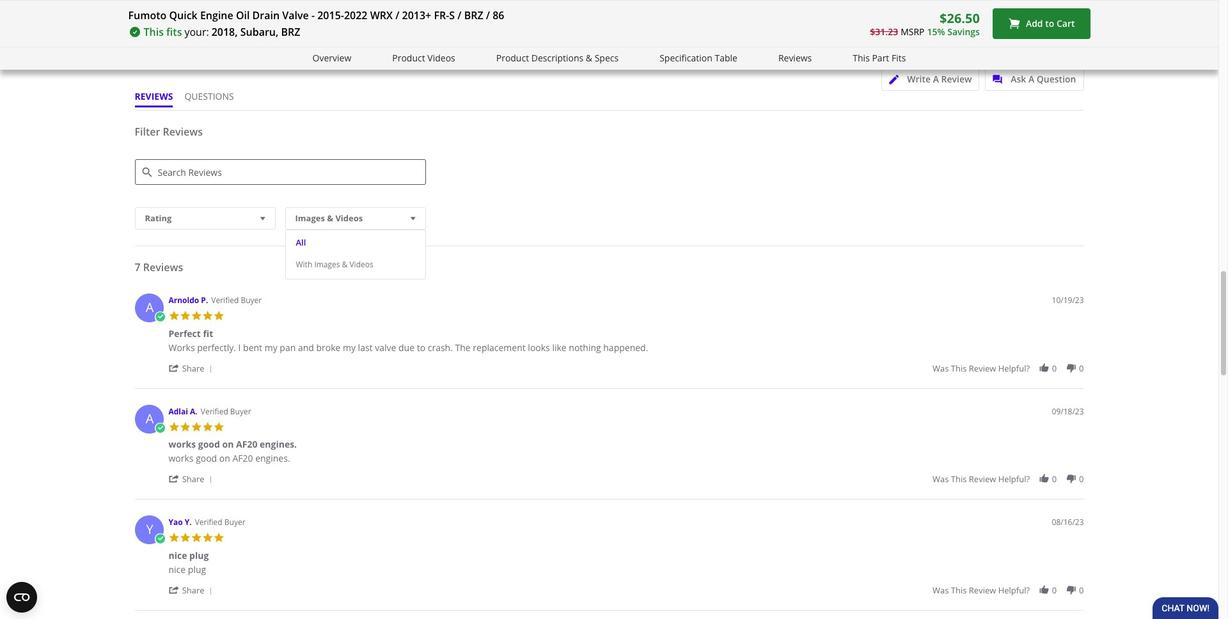 Task type: vqa. For each thing, say whether or not it's contained in the screenshot.
like
yes



Task type: describe. For each thing, give the bounding box(es) containing it.
09/18/23
[[1053, 406, 1085, 417]]

works
[[169, 341, 195, 354]]

a right write
[[934, 73, 940, 85]]

0 vertical spatial good
[[198, 438, 220, 451]]

helpful? for broke
[[999, 363, 1031, 374]]

share button for nice plug
[[169, 584, 217, 596]]

product videos link
[[393, 51, 456, 66]]

circle checkmark image
[[155, 312, 166, 323]]

Search Reviews search field
[[135, 159, 426, 185]]

broke
[[316, 341, 341, 354]]

0 right vote down review by yao y. on 16 aug 2023 icon
[[1080, 585, 1085, 596]]

fr-
[[434, 8, 450, 22]]

images & videos element
[[285, 207, 426, 280]]

vote down review by arnoldo p. on 19 oct 2023 image
[[1066, 363, 1077, 373]]

last
[[358, 341, 373, 354]]

reviews link
[[779, 51, 812, 66]]

nice plug nice plug
[[169, 549, 209, 576]]

works good on af20 engines. works good on af20 engines.
[[169, 438, 297, 465]]

verified buyer heading for good
[[201, 406, 251, 417]]

0 right vote up review by arnoldo p. on 19 oct 2023 image
[[1053, 363, 1058, 374]]

perfect fit works perfectly. i bent my pan and broke my last valve due to crash. the replacement looks like nothing happened.
[[169, 327, 649, 354]]

specs
[[595, 52, 619, 64]]

circle checkmark image for a
[[155, 423, 166, 434]]

tab panel containing a
[[128, 287, 1091, 620]]

a left adlai
[[146, 410, 154, 427]]

seperator image for works
[[207, 476, 215, 484]]

table
[[715, 52, 738, 64]]

this for this part fits
[[853, 52, 870, 64]]

star image right circle checkmark icon
[[169, 310, 180, 322]]

part
[[873, 52, 890, 64]]

overview
[[313, 52, 352, 64]]

verified for fit
[[211, 295, 239, 306]]

was for engines.
[[933, 474, 949, 485]]

your:
[[185, 25, 209, 39]]

product for product descriptions & specs
[[497, 52, 529, 64]]

2 works from the top
[[169, 453, 194, 465]]

fits
[[892, 52, 907, 64]]

fits
[[166, 25, 182, 39]]

0 right vote up review by yao y. on 16 aug 2023 image
[[1053, 585, 1058, 596]]

add to cart
[[1027, 17, 1076, 30]]

2018,
[[212, 25, 238, 39]]

review for broke
[[970, 363, 997, 374]]

p.
[[201, 295, 208, 306]]

drain
[[253, 8, 280, 22]]

1 vertical spatial engines.
[[255, 453, 290, 465]]

a.
[[190, 406, 198, 417]]

nothing
[[569, 341, 601, 354]]

perfect fit heading
[[169, 327, 213, 342]]

& for images
[[342, 259, 348, 270]]

descriptions
[[532, 52, 584, 64]]

star image down adlai
[[169, 421, 180, 433]]

share image for y
[[169, 585, 180, 596]]

valve
[[282, 8, 309, 22]]

product descriptions & specs
[[497, 52, 619, 64]]

2 nice from the top
[[169, 564, 186, 576]]

overview link
[[313, 51, 352, 66]]

reviews
[[135, 90, 173, 102]]

add to cart button
[[993, 8, 1091, 39]]

question
[[1037, 73, 1077, 85]]

Rating Filter field
[[135, 207, 276, 230]]

specification table
[[660, 52, 738, 64]]

group for engines.
[[933, 474, 1085, 485]]

y
[[146, 521, 153, 538]]

1 / from the left
[[396, 8, 400, 22]]

videos inside all list box
[[350, 259, 374, 270]]

star image down y.
[[191, 533, 202, 544]]

buyer for i
[[241, 295, 262, 306]]

0 vertical spatial reviews
[[779, 52, 812, 64]]

perfect
[[169, 327, 201, 340]]

0 vertical spatial brz
[[464, 8, 484, 22]]

works good on af20 engines. heading
[[169, 438, 297, 453]]

subaru,
[[241, 25, 279, 39]]

questions
[[185, 90, 234, 102]]

looks
[[528, 341, 550, 354]]

write a review button
[[882, 68, 980, 91]]

replacement
[[473, 341, 526, 354]]

product videos
[[393, 52, 456, 64]]

3 this from the top
[[952, 585, 967, 596]]

vote down review by yao y. on 16 aug 2023 image
[[1066, 585, 1077, 596]]

reviews for 7 reviews
[[143, 260, 183, 275]]

0 right vote down review by arnoldo p. on 19 oct 2023 image
[[1080, 363, 1085, 374]]

bent
[[243, 341, 262, 354]]

this part fits
[[853, 52, 907, 64]]

msrp
[[901, 25, 925, 38]]

images inside field
[[295, 212, 325, 224]]

1 works from the top
[[169, 438, 196, 451]]

review date 08/16/23 element
[[1053, 517, 1085, 528]]

1 my from the left
[[265, 341, 278, 354]]

5.0 star rating element
[[526, 19, 564, 55]]

fumoto
[[128, 8, 167, 22]]

helpful? for engines.
[[999, 474, 1031, 485]]

0 vertical spatial on
[[222, 438, 234, 451]]

rating
[[145, 212, 172, 224]]

$31.23
[[871, 25, 899, 38]]

s
[[449, 8, 455, 22]]

tab list containing reviews
[[135, 90, 246, 110]]

share image for a
[[169, 474, 180, 485]]

3 / from the left
[[486, 8, 490, 22]]

arnoldo
[[169, 295, 199, 306]]

write no frame image
[[890, 75, 906, 84]]

yao y. verified buyer
[[169, 517, 245, 528]]

vote down review by adlai a. on 18 sep 2023 image
[[1066, 474, 1077, 485]]

review
[[942, 73, 972, 85]]

to inside button
[[1046, 17, 1055, 30]]

3 group from the top
[[933, 585, 1085, 596]]

pan
[[280, 341, 296, 354]]

adlai
[[169, 406, 188, 417]]

was this review helpful? for broke
[[933, 363, 1031, 374]]

& for descriptions
[[586, 52, 593, 64]]

reviews for filter reviews
[[163, 125, 203, 139]]

08/16/23
[[1053, 517, 1085, 528]]

all
[[296, 237, 306, 248]]

magnifying glass image
[[142, 168, 152, 177]]

2 vertical spatial buyer
[[225, 517, 245, 528]]

star image down yao y. verified buyer at bottom left
[[202, 533, 213, 544]]

ask a question
[[1011, 73, 1077, 85]]

$26.50
[[940, 9, 980, 27]]

yao
[[169, 517, 183, 528]]

fit
[[203, 327, 213, 340]]

fumoto quick engine oil drain valve - 2015-2022 wrx / 2013+ fr-s / brz / 86
[[128, 8, 505, 22]]

images inside all list box
[[314, 259, 340, 270]]

86
[[493, 8, 505, 22]]

cart
[[1057, 17, 1076, 30]]



Task type: locate. For each thing, give the bounding box(es) containing it.
2 helpful? from the top
[[999, 474, 1031, 485]]

this part fits link
[[853, 51, 907, 66]]

2 group from the top
[[933, 474, 1085, 485]]

was
[[933, 363, 949, 374], [933, 474, 949, 485], [933, 585, 949, 596]]

1 was from the top
[[933, 363, 949, 374]]

plug
[[190, 549, 209, 562], [188, 564, 206, 576]]

2 horizontal spatial &
[[586, 52, 593, 64]]

verified buyer heading right p.
[[211, 295, 262, 306]]

2 down triangle image from the left
[[408, 212, 419, 225]]

share for works perfectly. i bent my pan and broke my last valve due to crash. the replacement looks like nothing happened.
[[182, 363, 205, 374]]

star image down yao
[[169, 533, 180, 544]]

/ right wrx
[[396, 8, 400, 22]]

2 my from the left
[[343, 341, 356, 354]]

1 vertical spatial good
[[196, 453, 217, 465]]

3 seperator image from the top
[[207, 587, 215, 595]]

plug down yao y. verified buyer at bottom left
[[190, 549, 209, 562]]

arnoldo p. verified buyer
[[169, 295, 262, 306]]

& inside field
[[327, 212, 333, 224]]

0 vertical spatial was
[[933, 363, 949, 374]]

a right ask
[[1029, 73, 1035, 85]]

2 was this review helpful? from the top
[[933, 474, 1031, 485]]

1 vertical spatial was
[[933, 474, 949, 485]]

1 vertical spatial to
[[417, 341, 426, 354]]

product descriptions & specs link
[[497, 51, 619, 66]]

this fits your: 2018, subaru, brz
[[144, 25, 301, 39]]

product left descriptions
[[497, 52, 529, 64]]

was this review helpful? left vote up review by arnoldo p. on 19 oct 2023 image
[[933, 363, 1031, 374]]

1 down triangle image from the left
[[257, 212, 268, 225]]

seperator image down works good on af20 engines. works good on af20 engines.
[[207, 476, 215, 484]]

buyer for engines.
[[230, 406, 251, 417]]

1 vertical spatial share button
[[169, 473, 217, 485]]

1 horizontal spatial product
[[497, 52, 529, 64]]

0 right vote up review by adlai a. on 18 sep 2023 image
[[1053, 474, 1058, 485]]

due
[[399, 341, 415, 354]]

0
[[1053, 363, 1058, 374], [1080, 363, 1085, 374], [1053, 474, 1058, 485], [1080, 474, 1085, 485], [1053, 585, 1058, 596], [1080, 585, 1085, 596]]

share button for works perfectly. i bent my pan and broke my last valve due to crash. the replacement looks like nothing happened.
[[169, 362, 217, 374]]

helpful? left vote up review by adlai a. on 18 sep 2023 image
[[999, 474, 1031, 485]]

happened.
[[604, 341, 649, 354]]

0 horizontal spatial my
[[265, 341, 278, 354]]

savings
[[948, 25, 980, 38]]

share button for works good on af20 engines.
[[169, 473, 217, 485]]

2 vertical spatial was this review helpful?
[[933, 585, 1031, 596]]

7 reviews
[[135, 260, 183, 275]]

reviews inside heading
[[163, 125, 203, 139]]

0 vertical spatial buyer
[[241, 295, 262, 306]]

the
[[455, 341, 471, 354]]

dialog image
[[993, 75, 1009, 84]]

1 vertical spatial nice
[[169, 564, 186, 576]]

2 seperator image from the top
[[207, 476, 215, 484]]

specification
[[660, 52, 713, 64]]

buyer right y.
[[225, 517, 245, 528]]

down triangle image for images & videos
[[408, 212, 419, 225]]

2 product from the left
[[497, 52, 529, 64]]

0 vertical spatial this
[[952, 363, 967, 374]]

0 vertical spatial verified
[[211, 295, 239, 306]]

with images & videos link
[[296, 259, 374, 270]]

circle checkmark image
[[155, 423, 166, 434], [155, 534, 166, 545]]

0 right vote down review by adlai a. on 18 sep 2023 image
[[1080, 474, 1085, 485]]

2 vertical spatial helpful?
[[999, 585, 1031, 596]]

y.
[[185, 517, 192, 528]]

& inside all list box
[[342, 259, 348, 270]]

to inside perfect fit works perfectly. i bent my pan and broke my last valve due to crash. the replacement looks like nothing happened.
[[417, 341, 426, 354]]

0 vertical spatial af20
[[236, 438, 258, 451]]

tab list
[[135, 90, 246, 110]]

on
[[222, 438, 234, 451], [219, 453, 230, 465]]

2 vertical spatial share button
[[169, 584, 217, 596]]

1 vertical spatial images
[[314, 259, 340, 270]]

share image
[[169, 474, 180, 485], [169, 585, 180, 596]]

2 this from the top
[[952, 474, 967, 485]]

1 vertical spatial reviews
[[163, 125, 203, 139]]

2 vertical spatial seperator image
[[207, 587, 215, 595]]

1 circle checkmark image from the top
[[155, 423, 166, 434]]

1 horizontal spatial /
[[458, 8, 462, 22]]

share image
[[169, 363, 180, 373]]

1 vertical spatial this
[[952, 474, 967, 485]]

verified right y.
[[195, 517, 223, 528]]

7
[[135, 260, 141, 275]]

0 vertical spatial verified buyer heading
[[211, 295, 262, 306]]

1 horizontal spatial to
[[1046, 17, 1055, 30]]

1 horizontal spatial &
[[342, 259, 348, 270]]

0 horizontal spatial &
[[327, 212, 333, 224]]

2 vertical spatial this
[[952, 585, 967, 596]]

and
[[298, 341, 314, 354]]

star image
[[180, 310, 191, 322], [202, 310, 213, 322], [213, 310, 225, 322], [180, 421, 191, 433], [191, 421, 202, 433], [202, 421, 213, 433], [213, 421, 225, 433], [180, 533, 191, 544], [213, 533, 225, 544]]

3 was from the top
[[933, 585, 949, 596]]

1 product from the left
[[393, 52, 425, 64]]

share button up y.
[[169, 473, 217, 485]]

share button
[[169, 362, 217, 374], [169, 473, 217, 485], [169, 584, 217, 596]]

0 vertical spatial engines.
[[260, 438, 297, 451]]

2 share button from the top
[[169, 473, 217, 485]]

a left circle checkmark icon
[[146, 299, 154, 316]]

2 vertical spatial videos
[[350, 259, 374, 270]]

verified for plug
[[195, 517, 223, 528]]

plug down y.
[[188, 564, 206, 576]]

write
[[908, 73, 931, 85]]

0 horizontal spatial this
[[144, 25, 164, 39]]

reviews
[[779, 52, 812, 64], [163, 125, 203, 139], [143, 260, 183, 275]]

1 share from the top
[[182, 363, 205, 374]]

share right share icon
[[182, 363, 205, 374]]

0 vertical spatial videos
[[428, 52, 456, 64]]

product down 2013+
[[393, 52, 425, 64]]

-
[[312, 8, 315, 22]]

buyer
[[241, 295, 262, 306], [230, 406, 251, 417], [225, 517, 245, 528]]

1 share button from the top
[[169, 362, 217, 374]]

/ right s
[[458, 8, 462, 22]]

2 share from the top
[[182, 474, 205, 485]]

adlai a. verified buyer
[[169, 406, 251, 417]]

2 vertical spatial reviews
[[143, 260, 183, 275]]

2 share image from the top
[[169, 585, 180, 596]]

ask
[[1011, 73, 1027, 85]]

&
[[586, 52, 593, 64], [327, 212, 333, 224], [342, 259, 348, 270]]

0 vertical spatial &
[[586, 52, 593, 64]]

star image down p.
[[191, 310, 202, 322]]

review date 10/19/23 element
[[1053, 295, 1085, 306]]

2015-
[[318, 8, 344, 22]]

1 review from the top
[[970, 363, 997, 374]]

i
[[238, 341, 241, 354]]

review left vote up review by yao y. on 16 aug 2023 image
[[970, 585, 997, 596]]

filter reviews
[[135, 125, 203, 139]]

open widget image
[[6, 582, 37, 613]]

share for works good on af20 engines.
[[182, 474, 205, 485]]

verified right p.
[[211, 295, 239, 306]]

1 vertical spatial circle checkmark image
[[155, 534, 166, 545]]

product for product videos
[[393, 52, 425, 64]]

1 vertical spatial plug
[[188, 564, 206, 576]]

brz right s
[[464, 8, 484, 22]]

specification table link
[[660, 51, 738, 66]]

works
[[169, 438, 196, 451], [169, 453, 194, 465]]

1 group from the top
[[933, 363, 1085, 374]]

share for nice plug
[[182, 585, 205, 596]]

my left pan
[[265, 341, 278, 354]]

videos inside field
[[336, 212, 363, 224]]

down triangle image for rating
[[257, 212, 268, 225]]

was this review helpful? left vote up review by adlai a. on 18 sep 2023 image
[[933, 474, 1031, 485]]

share button down works
[[169, 362, 217, 374]]

1 share image from the top
[[169, 474, 180, 485]]

share down nice plug nice plug
[[182, 585, 205, 596]]

1 horizontal spatial brz
[[464, 8, 484, 22]]

1 was this review helpful? from the top
[[933, 363, 1031, 374]]

down triangle image inside rating field
[[257, 212, 268, 225]]

2013+
[[402, 8, 432, 22]]

vote up review by adlai a. on 18 sep 2023 image
[[1039, 474, 1050, 485]]

3 share button from the top
[[169, 584, 217, 596]]

3 was this review helpful? from the top
[[933, 585, 1031, 596]]

1 vertical spatial group
[[933, 474, 1085, 485]]

0 vertical spatial images
[[295, 212, 325, 224]]

1 nice from the top
[[169, 549, 187, 562]]

2 vertical spatial &
[[342, 259, 348, 270]]

0 vertical spatial was this review helpful?
[[933, 363, 1031, 374]]

share button down nice plug nice plug
[[169, 584, 217, 596]]

2 vertical spatial review
[[970, 585, 997, 596]]

Images & Videos Filter field
[[285, 207, 426, 230]]

seperator image down the perfectly.
[[207, 365, 215, 373]]

verified
[[211, 295, 239, 306], [201, 406, 228, 417], [195, 517, 223, 528]]

2 vertical spatial verified buyer heading
[[195, 517, 245, 528]]

2 review from the top
[[970, 474, 997, 485]]

3 review from the top
[[970, 585, 997, 596]]

0 horizontal spatial brz
[[281, 25, 301, 39]]

0 horizontal spatial /
[[396, 8, 400, 22]]

brz
[[464, 8, 484, 22], [281, 25, 301, 39]]

videos
[[428, 52, 456, 64], [336, 212, 363, 224], [350, 259, 374, 270]]

images & videos
[[295, 212, 363, 224]]

0 horizontal spatial to
[[417, 341, 426, 354]]

2 vertical spatial group
[[933, 585, 1085, 596]]

2 vertical spatial share
[[182, 585, 205, 596]]

videos down images & videos filter field at top left
[[350, 259, 374, 270]]

all list box
[[285, 230, 426, 280]]

0 vertical spatial seperator image
[[207, 365, 215, 373]]

star image
[[169, 310, 180, 322], [191, 310, 202, 322], [169, 421, 180, 433], [169, 533, 180, 544], [191, 533, 202, 544], [202, 533, 213, 544]]

0 horizontal spatial down triangle image
[[257, 212, 268, 225]]

2 was from the top
[[933, 474, 949, 485]]

af20
[[236, 438, 258, 451], [233, 453, 253, 465]]

1 vertical spatial &
[[327, 212, 333, 224]]

1 vertical spatial this
[[853, 52, 870, 64]]

3 helpful? from the top
[[999, 585, 1031, 596]]

2 vertical spatial was
[[933, 585, 949, 596]]

1 vertical spatial af20
[[233, 453, 253, 465]]

3 share from the top
[[182, 585, 205, 596]]

0 vertical spatial share button
[[169, 362, 217, 374]]

/ left 86
[[486, 8, 490, 22]]

seperator image for bent
[[207, 365, 215, 373]]

rating element
[[135, 207, 276, 230]]

1 helpful? from the top
[[999, 363, 1031, 374]]

all link
[[296, 237, 306, 248]]

this
[[952, 363, 967, 374], [952, 474, 967, 485], [952, 585, 967, 596]]

crash.
[[428, 341, 453, 354]]

verified for good
[[201, 406, 228, 417]]

videos up all list box
[[336, 212, 363, 224]]

ask a question button
[[986, 68, 1085, 91]]

filter reviews heading
[[135, 125, 1085, 150]]

with
[[296, 259, 313, 270]]

helpful?
[[999, 363, 1031, 374], [999, 474, 1031, 485], [999, 585, 1031, 596]]

helpful? left vote up review by yao y. on 16 aug 2023 image
[[999, 585, 1031, 596]]

15%
[[928, 25, 946, 38]]

my
[[265, 341, 278, 354], [343, 341, 356, 354]]

videos down fr-
[[428, 52, 456, 64]]

2 horizontal spatial /
[[486, 8, 490, 22]]

1 horizontal spatial my
[[343, 341, 356, 354]]

tab panel
[[128, 287, 1091, 620]]

was for broke
[[933, 363, 949, 374]]

valve
[[375, 341, 396, 354]]

0 vertical spatial group
[[933, 363, 1085, 374]]

2 vertical spatial verified
[[195, 517, 223, 528]]

0 vertical spatial to
[[1046, 17, 1055, 30]]

share image up yao
[[169, 474, 180, 485]]

1 vertical spatial review
[[970, 474, 997, 485]]

vote up review by yao y. on 16 aug 2023 image
[[1039, 585, 1050, 596]]

was this review helpful? for engines.
[[933, 474, 1031, 485]]

1 vertical spatial on
[[219, 453, 230, 465]]

helpful? left vote up review by arnoldo p. on 19 oct 2023 image
[[999, 363, 1031, 374]]

share up y.
[[182, 474, 205, 485]]

2 / from the left
[[458, 8, 462, 22]]

this left part
[[853, 52, 870, 64]]

this for this fits your: 2018, subaru, brz
[[144, 25, 164, 39]]

0 vertical spatial nice
[[169, 549, 187, 562]]

review date 09/18/23 element
[[1053, 406, 1085, 417]]

verified buyer heading for plug
[[195, 517, 245, 528]]

review for engines.
[[970, 474, 997, 485]]

1 horizontal spatial down triangle image
[[408, 212, 419, 225]]

to right "add"
[[1046, 17, 1055, 30]]

nice plug heading
[[169, 549, 209, 564]]

verified buyer heading right a.
[[201, 406, 251, 417]]

brz down valve
[[281, 25, 301, 39]]

0 vertical spatial share image
[[169, 474, 180, 485]]

good
[[198, 438, 220, 451], [196, 453, 217, 465]]

0 vertical spatial this
[[144, 25, 164, 39]]

0 vertical spatial plug
[[190, 549, 209, 562]]

1 vertical spatial verified
[[201, 406, 228, 417]]

seperator image down nice plug nice plug
[[207, 587, 215, 595]]

down triangle image
[[257, 212, 268, 225], [408, 212, 419, 225]]

10/19/23
[[1053, 295, 1085, 306]]

2 circle checkmark image from the top
[[155, 534, 166, 545]]

1 this from the top
[[952, 363, 967, 374]]

1 vertical spatial share
[[182, 474, 205, 485]]

perfectly.
[[197, 341, 236, 354]]

1 vertical spatial verified buyer heading
[[201, 406, 251, 417]]

review left vote up review by arnoldo p. on 19 oct 2023 image
[[970, 363, 997, 374]]

filter
[[135, 125, 160, 139]]

5.0
[[526, 19, 564, 55]]

this for engines.
[[952, 474, 967, 485]]

0 vertical spatial share
[[182, 363, 205, 374]]

1 horizontal spatial this
[[853, 52, 870, 64]]

images right the with
[[314, 259, 340, 270]]

this for broke
[[952, 363, 967, 374]]

review
[[970, 363, 997, 374], [970, 474, 997, 485], [970, 585, 997, 596]]

down triangle image inside images & videos filter field
[[408, 212, 419, 225]]

0 vertical spatial helpful?
[[999, 363, 1031, 374]]

group
[[933, 363, 1085, 374], [933, 474, 1085, 485], [933, 585, 1085, 596]]

seperator image
[[207, 365, 215, 373], [207, 476, 215, 484], [207, 587, 215, 595]]

buyer up 'works good on af20 engines.' heading
[[230, 406, 251, 417]]

was this review helpful? left vote up review by yao y. on 16 aug 2023 image
[[933, 585, 1031, 596]]

group for broke
[[933, 363, 1085, 374]]

1 vertical spatial helpful?
[[999, 474, 1031, 485]]

2022
[[344, 8, 368, 22]]

0 horizontal spatial product
[[393, 52, 425, 64]]

wrx
[[370, 8, 393, 22]]

my left last
[[343, 341, 356, 354]]

0 vertical spatial works
[[169, 438, 196, 451]]

1 vertical spatial buyer
[[230, 406, 251, 417]]

0 vertical spatial review
[[970, 363, 997, 374]]

like
[[553, 341, 567, 354]]

nice
[[169, 549, 187, 562], [169, 564, 186, 576]]

1 vertical spatial videos
[[336, 212, 363, 224]]

was this review helpful?
[[933, 363, 1031, 374], [933, 474, 1031, 485], [933, 585, 1031, 596]]

1 vertical spatial works
[[169, 453, 194, 465]]

write a review
[[908, 73, 972, 85]]

1 vertical spatial was this review helpful?
[[933, 474, 1031, 485]]

verified right a.
[[201, 406, 228, 417]]

review left vote up review by adlai a. on 18 sep 2023 image
[[970, 474, 997, 485]]

1 vertical spatial brz
[[281, 25, 301, 39]]

to right due
[[417, 341, 426, 354]]

circle checkmark image for y
[[155, 534, 166, 545]]

add
[[1027, 17, 1044, 30]]

vote up review by arnoldo p. on 19 oct 2023 image
[[1039, 363, 1050, 373]]

$26.50 $31.23 msrp 15% savings
[[871, 9, 980, 38]]

0 vertical spatial circle checkmark image
[[155, 423, 166, 434]]

verified buyer heading
[[211, 295, 262, 306], [201, 406, 251, 417], [195, 517, 245, 528]]

this down fumoto
[[144, 25, 164, 39]]

images up all link
[[295, 212, 325, 224]]

verified buyer heading for fit
[[211, 295, 262, 306]]

share image down nice plug nice plug
[[169, 585, 180, 596]]

1 seperator image from the top
[[207, 365, 215, 373]]

with images & videos
[[296, 259, 374, 270]]

engine
[[200, 8, 233, 22]]

1 vertical spatial share image
[[169, 585, 180, 596]]

buyer right p.
[[241, 295, 262, 306]]

quick
[[169, 8, 198, 22]]

images
[[295, 212, 325, 224], [314, 259, 340, 270]]

oil
[[236, 8, 250, 22]]

verified buyer heading right y.
[[195, 517, 245, 528]]

1 vertical spatial seperator image
[[207, 476, 215, 484]]



